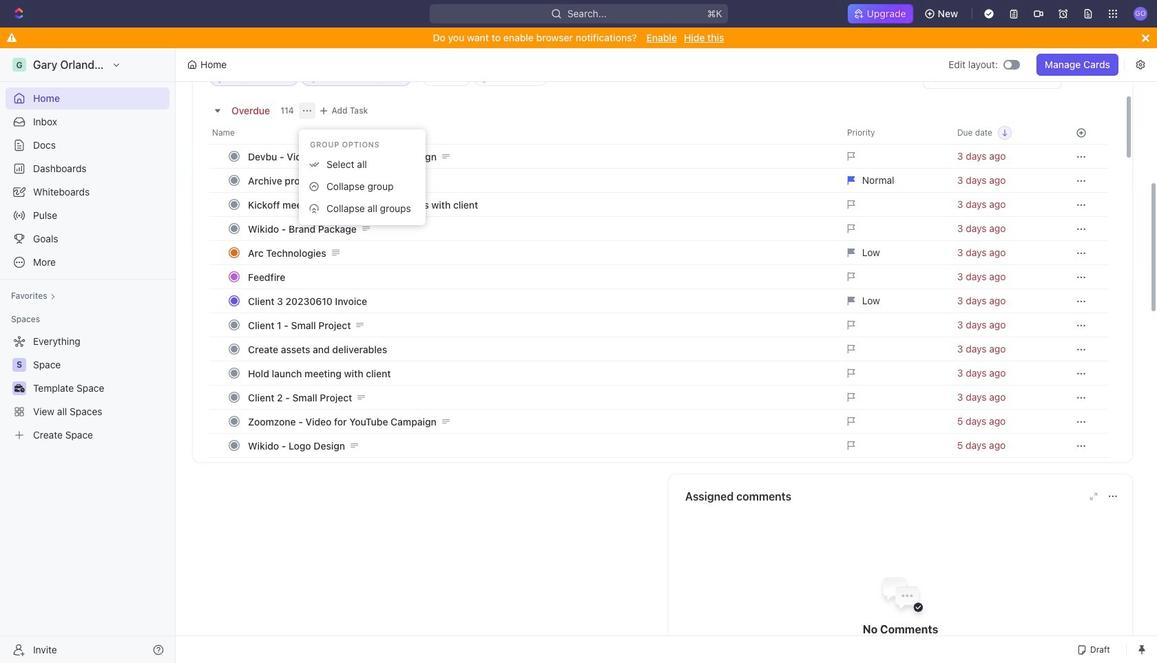 Task type: vqa. For each thing, say whether or not it's contained in the screenshot.
the bottommost New
no



Task type: describe. For each thing, give the bounding box(es) containing it.
sidebar navigation
[[0, 48, 176, 664]]



Task type: locate. For each thing, give the bounding box(es) containing it.
tree
[[6, 331, 170, 447]]

tree inside sidebar navigation
[[6, 331, 170, 447]]



